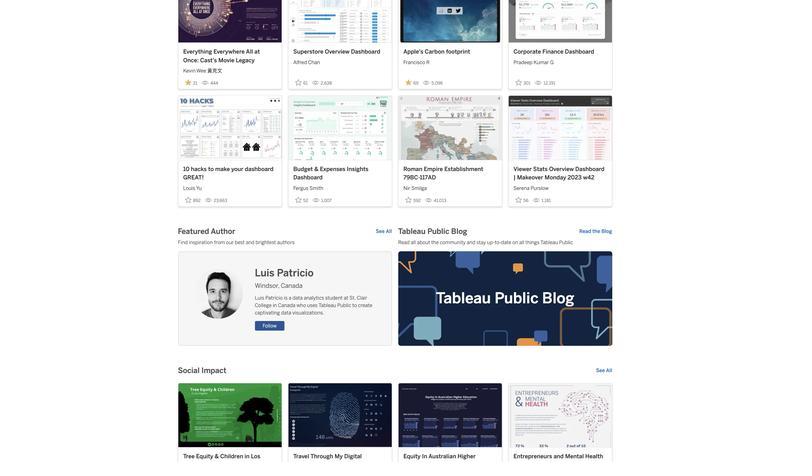 Task type: locate. For each thing, give the bounding box(es) containing it.
0 vertical spatial all
[[246, 49, 253, 55]]

luis inside "luis patricio windsor, canada"
[[255, 268, 275, 280]]

& inside tree equity & children in los angeles
[[215, 454, 219, 461]]

budget & expenses insights dashboard
[[294, 166, 369, 181]]

1 vertical spatial patricio
[[266, 296, 283, 302]]

all inside see all social impact element
[[607, 368, 613, 374]]

data down is
[[281, 311, 291, 316]]

‫nir smilga‬‎
[[404, 186, 427, 191]]

1 vertical spatial to
[[353, 303, 357, 309]]

1 vertical spatial canada
[[278, 303, 296, 309]]

0 horizontal spatial read
[[398, 240, 410, 246]]

uses
[[307, 303, 318, 309]]

0 vertical spatial &
[[315, 166, 319, 173]]

apple's carbon footprint
[[404, 49, 471, 55]]

francisco r link
[[404, 56, 497, 66]]

add favorite button containing 61
[[294, 78, 310, 88]]

louis yu
[[183, 186, 202, 191]]

1 vertical spatial see all
[[597, 368, 613, 374]]

1 horizontal spatial see all link
[[597, 368, 613, 375]]

dashboard up pradeep kumar g link
[[565, 49, 595, 55]]

overview up alfred chan link
[[325, 49, 350, 55]]

canada inside "luis patricio windsor, canada"
[[281, 283, 303, 290]]

dashboard up w42
[[576, 166, 605, 173]]

footprint
[[446, 49, 471, 55]]

23,663
[[214, 198, 227, 204]]

12,191
[[544, 81, 556, 86]]

1 horizontal spatial overview
[[550, 166, 574, 173]]

黃克文
[[207, 68, 222, 74]]

all inside everything everywhere all at once: cast's movie legacy
[[246, 49, 253, 55]]

read
[[580, 229, 592, 235], [398, 240, 410, 246]]

see all for featured author
[[376, 229, 392, 235]]

best
[[235, 240, 245, 246]]

patricio left is
[[266, 296, 283, 302]]

equity inside equity in australian higher education
[[404, 454, 421, 461]]

1 vertical spatial &
[[215, 454, 219, 461]]

dashboard
[[351, 49, 381, 55], [565, 49, 595, 55], [576, 166, 605, 173], [294, 175, 323, 181]]

see all link for author
[[376, 228, 392, 236]]

to down st.
[[353, 303, 357, 309]]

all
[[246, 49, 253, 55], [386, 229, 392, 235], [607, 368, 613, 374]]

luis for luis patricio is a data analytics student at st. clair college in canada who uses tableau public to create captivating data visualizations.
[[255, 296, 264, 302]]

0 vertical spatial canada
[[281, 283, 303, 290]]

2 add favorite button from the top
[[294, 195, 310, 205]]

0 horizontal spatial to
[[208, 166, 214, 173]]

10 hacks to make your dashboard great! link
[[183, 165, 277, 182]]

equity in australian higher education link
[[404, 453, 497, 463]]

10 hacks to make your dashboard great!
[[183, 166, 274, 181]]

tableau inside heading
[[398, 227, 426, 236]]

hacks
[[191, 166, 207, 173]]

0 horizontal spatial see all link
[[376, 228, 392, 236]]

through
[[311, 454, 333, 461]]

find inspiration from our best and brightest authors
[[178, 240, 295, 246]]

444 views element
[[199, 78, 221, 89]]

0 vertical spatial at
[[255, 49, 260, 55]]

public inside the luis patricio is a data analytics student at st. clair college in canada who uses tableau public to create captivating data visualizations.
[[338, 303, 351, 309]]

1 horizontal spatial to
[[353, 303, 357, 309]]

all for featured author
[[386, 229, 392, 235]]

0 vertical spatial add favorite button
[[294, 78, 310, 88]]

0 horizontal spatial see all
[[376, 229, 392, 235]]

in inside the luis patricio is a data analytics student at st. clair college in canada who uses tableau public to create captivating data visualizations.
[[273, 303, 277, 309]]

luis inside the luis patricio is a data analytics student at st. clair college in canada who uses tableau public to create captivating data visualizations.
[[255, 296, 264, 302]]

1 horizontal spatial read
[[580, 229, 592, 235]]

1 vertical spatial tableau public blog
[[436, 290, 575, 308]]

date
[[502, 240, 512, 246]]

and left mental
[[554, 454, 564, 461]]

louis
[[183, 186, 195, 191]]

see all for social impact
[[597, 368, 613, 374]]

and left stay on the bottom right
[[467, 240, 476, 246]]

patricio up a
[[277, 268, 314, 280]]

1 vertical spatial all
[[386, 229, 392, 235]]

1 horizontal spatial see
[[597, 368, 605, 374]]

add favorite button containing 52
[[294, 195, 310, 205]]

find inspiration from our best and brightest authors element
[[178, 239, 392, 247]]

1 horizontal spatial see all
[[597, 368, 613, 374]]

add favorite button down the fergus
[[294, 195, 310, 205]]

0 horizontal spatial overview
[[325, 49, 350, 55]]

1,007 views element
[[310, 196, 335, 206]]

equity up angeles on the bottom of the page
[[196, 454, 213, 461]]

0 vertical spatial to
[[208, 166, 214, 173]]

79bc-
[[404, 175, 420, 181]]

1 luis from the top
[[255, 268, 275, 280]]

read inside "element"
[[398, 240, 410, 246]]

in
[[273, 303, 277, 309], [245, 454, 250, 461]]

featured author heading
[[178, 227, 236, 237]]

francisco r
[[404, 60, 430, 65]]

1 horizontal spatial all
[[386, 229, 392, 235]]

0 horizontal spatial data
[[281, 311, 291, 316]]

23,663 views element
[[203, 196, 230, 206]]

canada down is
[[278, 303, 296, 309]]

0 horizontal spatial see
[[376, 229, 385, 235]]

0 horizontal spatial all
[[411, 240, 416, 246]]

wee
[[197, 68, 206, 74]]

0 vertical spatial see
[[376, 229, 385, 235]]

all inside see all featured authors element
[[386, 229, 392, 235]]

1 horizontal spatial in
[[273, 303, 277, 309]]

1 equity from the left
[[196, 454, 213, 461]]

and for tableau public blog
[[467, 240, 476, 246]]

student
[[325, 296, 343, 302]]

& inside budget & expenses insights dashboard
[[315, 166, 319, 173]]

g
[[551, 60, 554, 65]]

0 vertical spatial overview
[[325, 49, 350, 55]]

Add Favorite button
[[183, 195, 203, 205]]

0 horizontal spatial all
[[246, 49, 253, 55]]

cast's
[[200, 57, 217, 64]]

1 vertical spatial overview
[[550, 166, 574, 173]]

equity inside tree equity & children in los angeles
[[196, 454, 213, 461]]

to
[[208, 166, 214, 173], [353, 303, 357, 309]]

1 vertical spatial read
[[398, 240, 410, 246]]

in left 'los'
[[245, 454, 250, 461]]

0 horizontal spatial in
[[245, 454, 250, 461]]

and inside "element"
[[467, 240, 476, 246]]

movie
[[219, 57, 235, 64]]

1 add favorite button from the top
[[294, 78, 310, 88]]

see inside see all social impact element
[[597, 368, 605, 374]]

2 equity from the left
[[404, 454, 421, 461]]

stay
[[477, 240, 486, 246]]

1 horizontal spatial equity
[[404, 454, 421, 461]]

0 vertical spatial in
[[273, 303, 277, 309]]

1 vertical spatial at
[[344, 296, 349, 302]]

to left make
[[208, 166, 214, 173]]

1 horizontal spatial data
[[293, 296, 303, 302]]

dashboard inside superstore overview dashboard link
[[351, 49, 381, 55]]

Add Favorite button
[[294, 78, 310, 88], [294, 195, 310, 205]]

featured author: luis1061 image
[[193, 270, 243, 319]]

1 horizontal spatial at
[[344, 296, 349, 302]]

2 horizontal spatial and
[[554, 454, 564, 461]]

data right a
[[293, 296, 303, 302]]

r
[[427, 60, 430, 65]]

finance
[[543, 49, 564, 55]]

patricio inside the luis patricio is a data analytics student at st. clair college in canada who uses tableau public to create captivating data visualizations.
[[266, 296, 283, 302]]

monday
[[545, 175, 567, 181]]

2 luis from the top
[[255, 296, 264, 302]]

great!
[[183, 175, 204, 181]]

& left children
[[215, 454, 219, 461]]

luis patricio is a data analytics student at st. clair college in canada who uses tableau public to create captivating data visualizations.
[[255, 296, 373, 316]]

1 vertical spatial see
[[597, 368, 605, 374]]

1 vertical spatial add favorite button
[[294, 195, 310, 205]]

0 vertical spatial see all
[[376, 229, 392, 235]]

superstore overview dashboard link
[[294, 48, 387, 56]]

1 horizontal spatial and
[[467, 240, 476, 246]]

workbook thumbnail image
[[178, 0, 282, 43], [289, 0, 392, 43], [399, 0, 502, 43], [509, 0, 612, 43], [178, 96, 282, 160], [289, 96, 392, 160], [399, 96, 502, 160], [509, 96, 612, 160], [178, 384, 282, 448], [289, 384, 392, 448], [399, 384, 502, 448], [509, 384, 612, 448]]

alfred chan
[[294, 60, 320, 65]]

1,181 views element
[[531, 196, 554, 206]]

all right on
[[520, 240, 525, 246]]

overview up monday
[[550, 166, 574, 173]]

the
[[593, 229, 601, 235], [432, 240, 439, 246]]

tableau public blog heading
[[398, 227, 468, 237]]

dashboard down budget
[[294, 175, 323, 181]]

pradeep kumar g
[[514, 60, 554, 65]]

1 vertical spatial in
[[245, 454, 250, 461]]

kevin wee 黃克文 link
[[183, 65, 277, 75]]

at up legacy
[[255, 49, 260, 55]]

1 horizontal spatial &
[[315, 166, 319, 173]]

2 horizontal spatial all
[[607, 368, 613, 374]]

to inside 10 hacks to make your dashboard great!
[[208, 166, 214, 173]]

0 horizontal spatial the
[[432, 240, 439, 246]]

luis up windsor,
[[255, 268, 275, 280]]

‫nir
[[404, 186, 411, 191]]

see all link
[[376, 228, 392, 236], [597, 368, 613, 375]]

see for featured author
[[376, 229, 385, 235]]

all for social impact
[[607, 368, 613, 374]]

see inside see all featured authors element
[[376, 229, 385, 235]]

make
[[215, 166, 230, 173]]

blog
[[452, 227, 468, 236], [602, 229, 613, 235], [543, 290, 575, 308]]

follow
[[263, 324, 277, 330]]

captivating
[[255, 311, 280, 316]]

once:
[[183, 57, 199, 64]]

69
[[414, 81, 419, 86]]

apple's
[[404, 49, 424, 55]]

luis up college at left bottom
[[255, 296, 264, 302]]

1 vertical spatial luis
[[255, 296, 264, 302]]

canada up a
[[281, 283, 303, 290]]

create
[[358, 303, 373, 309]]

all left about
[[411, 240, 416, 246]]

5,096 views element
[[421, 78, 446, 89]]

serena purslow link
[[514, 182, 607, 192]]

luis
[[255, 268, 275, 280], [255, 296, 264, 302]]

0 vertical spatial read
[[580, 229, 592, 235]]

& right budget
[[315, 166, 319, 173]]

authors
[[277, 240, 295, 246]]

Add Favorite button
[[514, 78, 533, 88]]

0 horizontal spatial blog
[[452, 227, 468, 236]]

all
[[411, 240, 416, 246], [520, 240, 525, 246]]

read all about the community and stay up-to-date on all things tableau public element
[[398, 239, 613, 247]]

0 vertical spatial luis
[[255, 268, 275, 280]]

college
[[255, 303, 272, 309]]

add favorite button for superstore overview dashboard
[[294, 78, 310, 88]]

0 horizontal spatial at
[[255, 49, 260, 55]]

add favorite button down alfred
[[294, 78, 310, 88]]

see all
[[376, 229, 392, 235], [597, 368, 613, 374]]

1 horizontal spatial all
[[520, 240, 525, 246]]

5,096
[[432, 81, 443, 86]]

equity in australian higher education
[[404, 454, 476, 463]]

1 vertical spatial data
[[281, 311, 291, 316]]

equity up the education
[[404, 454, 421, 461]]

at
[[255, 49, 260, 55], [344, 296, 349, 302]]

and right "best"
[[246, 240, 255, 246]]

is
[[284, 296, 288, 302]]

1 vertical spatial the
[[432, 240, 439, 246]]

0 horizontal spatial &
[[215, 454, 219, 461]]

read for read the blog
[[580, 229, 592, 235]]

patricio inside "luis patricio windsor, canada"
[[277, 268, 314, 280]]

444
[[211, 81, 218, 86]]

corporate finance dashboard link
[[514, 48, 607, 56]]

0 vertical spatial patricio
[[277, 268, 314, 280]]

1 vertical spatial see all link
[[597, 368, 613, 375]]

data
[[293, 296, 303, 302], [281, 311, 291, 316]]

in up captivating
[[273, 303, 277, 309]]

fergus smith
[[294, 186, 324, 191]]

12,191 views element
[[533, 78, 558, 89]]

0 vertical spatial see all link
[[376, 228, 392, 236]]

2 vertical spatial all
[[607, 368, 613, 374]]

dashboard up alfred chan link
[[351, 49, 381, 55]]

corporate
[[514, 49, 541, 55]]

0 horizontal spatial and
[[246, 240, 255, 246]]

0 vertical spatial tableau public blog
[[398, 227, 468, 236]]

|
[[514, 175, 516, 181]]

inspiration
[[189, 240, 213, 246]]

0 horizontal spatial equity
[[196, 454, 213, 461]]

carbon
[[425, 49, 445, 55]]

smilga‬‎
[[412, 186, 427, 191]]

and
[[246, 240, 255, 246], [467, 240, 476, 246], [554, 454, 564, 461]]

at left st.
[[344, 296, 349, 302]]

1 horizontal spatial the
[[593, 229, 601, 235]]



Task type: vqa. For each thing, say whether or not it's contained in the screenshot.


Task type: describe. For each thing, give the bounding box(es) containing it.
pradeep kumar g link
[[514, 56, 607, 66]]

a
[[289, 296, 292, 302]]

serena
[[514, 186, 530, 191]]

luis patricio link
[[255, 267, 378, 280]]

my
[[335, 454, 343, 461]]

56
[[524, 198, 529, 204]]

tree equity & children in los angeles
[[183, 454, 261, 463]]

featured author
[[178, 227, 236, 236]]

everything everywhere all at once: cast's movie legacy
[[183, 49, 260, 64]]

patricio for luis patricio windsor, canada
[[277, 268, 314, 280]]

dashboard inside 'corporate finance dashboard' link
[[565, 49, 595, 55]]

canada inside the luis patricio is a data analytics student at st. clair college in canada who uses tableau public to create captivating data visualizations.
[[278, 303, 296, 309]]

2 all from the left
[[520, 240, 525, 246]]

australian
[[429, 454, 457, 461]]

budget & expenses insights dashboard link
[[294, 165, 387, 182]]

purslow
[[531, 186, 549, 191]]

add favorite button for budget & expenses insights dashboard
[[294, 195, 310, 205]]

alfred chan link
[[294, 56, 387, 66]]

10
[[183, 166, 190, 173]]

insights
[[347, 166, 369, 173]]

serena purslow
[[514, 186, 549, 191]]

fergus
[[294, 186, 309, 191]]

read the blog link
[[580, 228, 613, 236]]

0 vertical spatial the
[[593, 229, 601, 235]]

52
[[303, 198, 308, 204]]

francisco
[[404, 60, 425, 65]]

read for read all about the community and stay up-to-date on all things tableau public
[[398, 240, 410, 246]]

dashboard inside budget & expenses insights dashboard
[[294, 175, 323, 181]]

kevin wee 黃克文
[[183, 68, 222, 74]]

2023
[[568, 175, 582, 181]]

tableau inside "element"
[[541, 240, 558, 246]]

1 all from the left
[[411, 240, 416, 246]]

see for social impact
[[597, 368, 605, 374]]

Add Favorite button
[[404, 195, 423, 205]]

social impact heading
[[178, 366, 227, 376]]

makeover
[[518, 175, 544, 181]]

kumar
[[534, 60, 549, 65]]

entrepreneurs and mental health
[[514, 454, 604, 461]]

and for featured author
[[246, 240, 255, 246]]

stats
[[534, 166, 548, 173]]

in inside tree equity & children in los angeles
[[245, 454, 250, 461]]

roman
[[404, 166, 423, 173]]

to inside the luis patricio is a data analytics student at st. clair college in canada who uses tableau public to create captivating data visualizations.
[[353, 303, 357, 309]]

the inside "element"
[[432, 240, 439, 246]]

21
[[193, 81, 198, 86]]

see all featured authors element
[[376, 228, 392, 236]]

travel through my digital footprint link
[[294, 453, 387, 463]]

entrepreneurs and mental health link
[[514, 453, 607, 462]]

301
[[524, 81, 531, 86]]

2 horizontal spatial blog
[[602, 229, 613, 235]]

61
[[303, 81, 308, 86]]

see all link for impact
[[597, 368, 613, 375]]

smith
[[310, 186, 324, 191]]

entrepreneurs
[[514, 454, 553, 461]]

chan
[[308, 60, 320, 65]]

patricio for luis patricio is a data analytics student at st. clair college in canada who uses tableau public to create captivating data visualizations.
[[266, 296, 283, 302]]

1,007
[[321, 198, 332, 204]]

read the blog
[[580, 229, 613, 235]]

public inside "element"
[[560, 240, 574, 246]]

apple's carbon footprint link
[[404, 48, 497, 56]]

viewer
[[514, 166, 532, 173]]

children
[[220, 454, 243, 461]]

luis patricio windsor, canada
[[255, 268, 314, 290]]

41,013 views element
[[423, 196, 449, 206]]

impact
[[202, 367, 227, 376]]

on
[[513, 240, 519, 246]]

at inside everything everywhere all at once: cast's movie legacy
[[255, 49, 260, 55]]

892
[[193, 198, 201, 204]]

overview inside viewer stats overview dashboard | makeover monday 2023 w42
[[550, 166, 574, 173]]

legacy
[[236, 57, 255, 64]]

clair
[[357, 296, 368, 302]]

at inside the luis patricio is a data analytics student at st. clair college in canada who uses tableau public to create captivating data visualizations.
[[344, 296, 349, 302]]

things
[[526, 240, 540, 246]]

louis yu link
[[183, 182, 277, 192]]

0 vertical spatial data
[[293, 296, 303, 302]]

viewer stats overview dashboard | makeover monday 2023 w42 link
[[514, 165, 607, 182]]

Remove Favorite button
[[404, 78, 421, 88]]

corporate finance dashboard
[[514, 49, 595, 55]]

to-
[[495, 240, 502, 246]]

public inside heading
[[428, 227, 450, 236]]

fergus smith link
[[294, 182, 387, 192]]

roman empire establishment 79bc-117ad link
[[404, 165, 497, 182]]

2,638 views element
[[310, 78, 335, 89]]

digital
[[344, 454, 362, 461]]

st.
[[350, 296, 356, 302]]

who
[[297, 303, 306, 309]]

mental
[[566, 454, 584, 461]]

education
[[404, 463, 431, 463]]

viewer stats overview dashboard | makeover monday 2023 w42
[[514, 166, 605, 181]]

luis for luis patricio windsor, canada
[[255, 268, 275, 280]]

higher
[[458, 454, 476, 461]]

health
[[586, 454, 604, 461]]

empire
[[424, 166, 443, 173]]

Add Favorite button
[[514, 195, 531, 205]]

blog inside heading
[[452, 227, 468, 236]]

brightest
[[256, 240, 276, 246]]

social impact
[[178, 367, 227, 376]]

dashboard inside viewer stats overview dashboard | makeover monday 2023 w42
[[576, 166, 605, 173]]

w42
[[584, 175, 595, 181]]

tree
[[183, 454, 195, 461]]

visualizations.
[[293, 311, 325, 316]]

los
[[251, 454, 261, 461]]

1 horizontal spatial blog
[[543, 290, 575, 308]]

see all social impact element
[[597, 368, 613, 375]]

establishment
[[445, 166, 484, 173]]

tableau inside the luis patricio is a data analytics student at st. clair college in canada who uses tableau public to create captivating data visualizations.
[[319, 303, 336, 309]]

your
[[232, 166, 244, 173]]

yu
[[196, 186, 202, 191]]

592
[[414, 198, 421, 204]]

travel through my digital footprint
[[294, 454, 362, 463]]

everywhere
[[214, 49, 245, 55]]

follow button
[[255, 322, 285, 331]]

pradeep
[[514, 60, 533, 65]]

Remove Favorite button
[[183, 78, 199, 88]]



